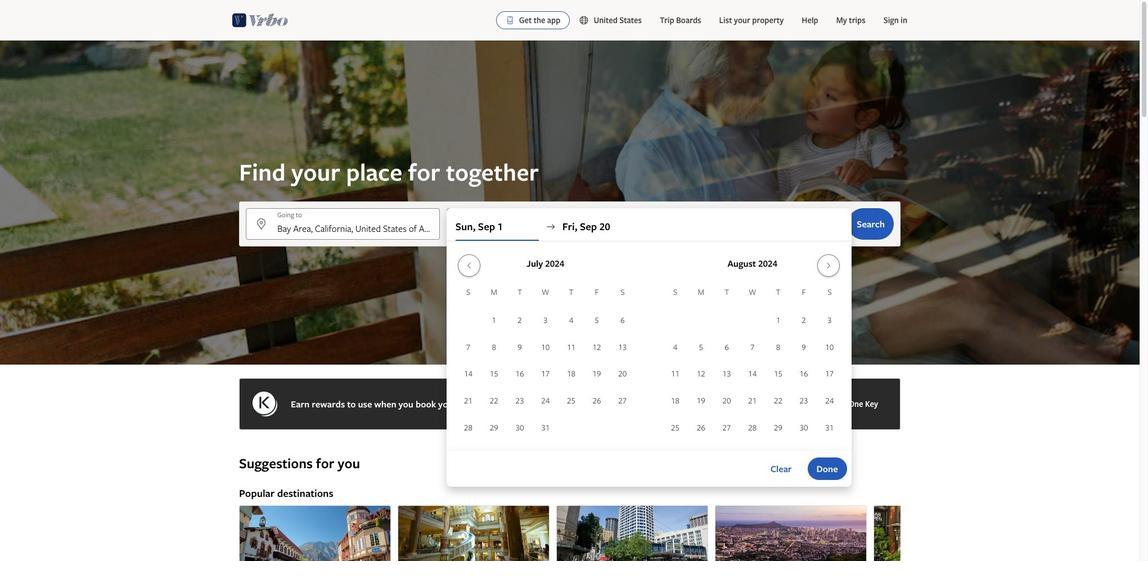 Task type: locate. For each thing, give the bounding box(es) containing it.
directional image
[[546, 222, 556, 232]]

vrbo logo image
[[232, 11, 288, 29]]

makiki - lower punchbowl - tantalus showing landscape views, a sunset and a city image
[[715, 505, 867, 561]]

next month image
[[822, 261, 836, 270]]

leavenworth featuring a small town or village and street scenes image
[[239, 505, 391, 561]]

downtown seattle featuring a skyscraper, a city and street scenes image
[[557, 505, 709, 561]]

application
[[456, 250, 843, 442]]

previous month image
[[463, 261, 476, 270]]

las vegas featuring interior views image
[[398, 505, 550, 561]]

main content
[[0, 41, 1140, 561]]



Task type: describe. For each thing, give the bounding box(es) containing it.
wizard region
[[0, 41, 1140, 487]]

small image
[[579, 15, 594, 25]]

recently viewed region
[[232, 437, 908, 455]]

july 2024 element
[[456, 286, 636, 442]]

download the app button image
[[506, 16, 515, 25]]

august 2024 element
[[663, 286, 843, 442]]

gastown showing signage, street scenes and outdoor eating image
[[874, 505, 1026, 561]]

application inside wizard region
[[456, 250, 843, 442]]

show previous card image
[[232, 547, 246, 556]]

show next card image
[[894, 547, 908, 556]]



Task type: vqa. For each thing, say whether or not it's contained in the screenshot.
LAS VEGAS FEATURING INTERIOR VIEWS image
yes



